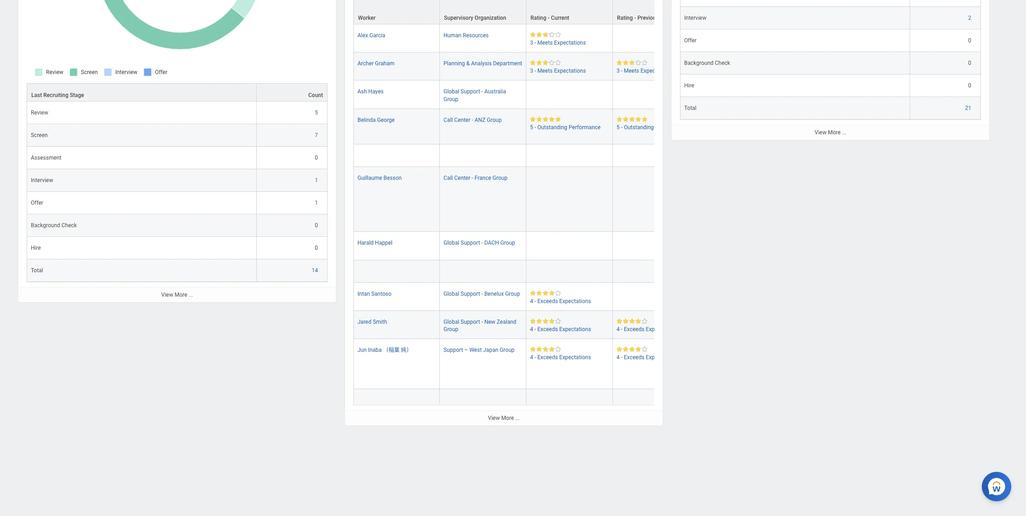 Task type: describe. For each thing, give the bounding box(es) containing it.
outstanding for 2nd '5 - outstanding performance' link from the left
[[624, 124, 654, 131]]

human resources
[[444, 32, 489, 39]]

count
[[308, 92, 323, 99]]

global for global support - new zealand group
[[444, 319, 459, 325]]

jun inaba （稲葉 純） link
[[358, 345, 412, 353]]

france
[[475, 175, 491, 181]]

interview element for 2
[[684, 13, 707, 21]]

group inside global support - new zealand group
[[444, 326, 459, 333]]

support for dach
[[461, 240, 480, 246]]

harald happel
[[358, 240, 393, 246]]

2 performance from the left
[[655, 124, 687, 131]]

call for call center - france group
[[444, 175, 453, 181]]

21
[[965, 105, 972, 111]]

department
[[493, 60, 522, 67]]

2 horizontal spatial 5
[[617, 124, 620, 131]]

row containing last recruiting stage
[[27, 83, 328, 102]]

hire for hire "element" in candidate decline analysis element
[[31, 245, 41, 251]]

... for interview results vs performance ratings element's view more ... link
[[516, 415, 520, 422]]

exceeds for support – west japan group
[[538, 354, 558, 361]]

hire for hire "element" in candidate rejection analysis element
[[684, 82, 694, 89]]

harald
[[358, 240, 374, 246]]

last recruiting stage button
[[27, 84, 256, 101]]

view more ... link for interview results vs performance ratings element
[[345, 411, 663, 426]]

dach
[[485, 240, 499, 246]]

2 5 - outstanding performance from the left
[[617, 124, 687, 131]]

0 for "assessment" element
[[315, 155, 318, 161]]

smith
[[373, 319, 387, 325]]

current
[[551, 15, 570, 21]]

0 for offer 'element' inside the candidate rejection analysis element
[[969, 37, 972, 44]]

純）
[[401, 347, 412, 353]]

jun inaba （稲葉 純）
[[358, 347, 412, 353]]

0 for hire "element" in candidate rejection analysis element
[[969, 82, 972, 89]]

ash hayes link
[[358, 87, 384, 95]]

last recruiting stage
[[31, 92, 84, 99]]

more for view more ... link related to candidate rejection analysis element
[[828, 129, 841, 136]]

... for view more ... link corresponding to candidate decline analysis element
[[189, 292, 193, 298]]

meets for planning & analysis department
[[538, 68, 553, 74]]

hayes
[[368, 89, 384, 95]]

alex garcia link
[[358, 30, 385, 39]]

more for view more ... link corresponding to candidate decline analysis element
[[175, 292, 187, 298]]

4 - exceeds expectations for global support - benelux group
[[530, 298, 591, 305]]

view for interview results vs performance ratings element's view more ... link
[[488, 415, 500, 422]]

supervisory
[[444, 15, 473, 21]]

new
[[485, 319, 496, 325]]

row containing guillaume besson
[[353, 167, 1004, 232]]

rating - previous
[[617, 15, 659, 21]]

global support - australia group
[[444, 89, 506, 102]]

1 vertical spatial background check element
[[31, 221, 77, 229]]

3 - meets expectations for planning & analysis department
[[530, 68, 586, 74]]

0 button for hire "element" in candidate rejection analysis element
[[969, 82, 973, 89]]

ash hayes
[[358, 89, 384, 95]]

interview results vs performance ratings element
[[345, 0, 1004, 516]]

group for global support - dach group
[[501, 240, 515, 246]]

... for view more ... link related to candidate rejection analysis element
[[842, 129, 847, 136]]

group for call center - france group
[[493, 175, 508, 181]]

4 - exceeds expectations link for global support - new zealand group
[[530, 324, 591, 333]]

resources
[[463, 32, 489, 39]]

archer graham link
[[358, 59, 395, 67]]

global support - new zealand group
[[444, 319, 517, 333]]

1 for offer
[[315, 200, 318, 206]]

row containing review
[[27, 102, 328, 124]]

organization
[[475, 15, 506, 21]]

screen element
[[31, 130, 48, 139]]

guillaume
[[358, 175, 382, 181]]

belinda george link
[[358, 115, 395, 123]]

call center - anz group link
[[444, 115, 502, 123]]

view more ... for view more ... link related to candidate rejection analysis element
[[815, 129, 847, 136]]

global support - dach group link
[[444, 238, 515, 246]]

interview element for 1
[[31, 175, 53, 184]]

candidate decline analysis element
[[18, 0, 336, 302]]

- inside "popup button"
[[634, 15, 636, 21]]

group for support – west japan group
[[500, 347, 515, 353]]

14
[[312, 267, 318, 274]]

background check element inside candidate rejection analysis element
[[684, 58, 730, 66]]

3 - meets expectations for human resources
[[530, 40, 586, 46]]

view for view more ... link related to candidate rejection analysis element
[[815, 129, 827, 136]]

assessment element
[[31, 153, 61, 161]]

–
[[465, 347, 468, 353]]

4 for global support - benelux group
[[530, 298, 533, 305]]

4 - exceeds expectations link for global support - benelux group
[[530, 296, 591, 305]]

japan
[[483, 347, 499, 353]]

planning & analysis department
[[444, 60, 522, 67]]

belinda george
[[358, 117, 395, 123]]

supervisory organization column header
[[440, 0, 527, 25]]

4 - exceeds expectations for global support - new zealand group
[[530, 326, 591, 333]]

group for call center - anz group
[[487, 117, 502, 123]]

worker
[[358, 15, 376, 21]]

jared smith
[[358, 319, 387, 325]]

jun
[[358, 347, 367, 353]]

call center - france group
[[444, 175, 508, 181]]

total for 14
[[31, 267, 43, 274]]

check for background check element inside candidate rejection analysis element
[[715, 60, 730, 66]]

call center - france group link
[[444, 173, 508, 181]]

worker button
[[354, 0, 440, 24]]

recruiting
[[43, 92, 69, 99]]

0 button for bottommost background check element
[[315, 222, 319, 229]]

analysis
[[471, 60, 492, 67]]

jared
[[358, 319, 372, 325]]

rating - current button
[[527, 0, 613, 24]]

global for global support - dach group
[[444, 240, 459, 246]]

3 for human resources
[[530, 40, 533, 46]]

supervisory organization button
[[440, 0, 526, 24]]

stage
[[70, 92, 84, 99]]

2
[[969, 15, 972, 21]]

&
[[466, 60, 470, 67]]

belinda
[[358, 117, 376, 123]]

offer element for 1
[[31, 198, 43, 206]]

row containing assessment
[[27, 147, 328, 169]]

21 button
[[965, 105, 973, 112]]

interview for 1
[[31, 177, 53, 184]]

group for global support - australia group
[[444, 96, 459, 102]]

5 button
[[315, 109, 319, 117]]

offer for 1
[[31, 200, 43, 206]]

offer for 0
[[684, 37, 697, 44]]

0 button for "assessment" element
[[315, 154, 319, 162]]

1 horizontal spatial 5
[[530, 124, 533, 131]]

exceeds for global support - new zealand group
[[538, 326, 558, 333]]

row containing worker
[[353, 0, 1004, 25]]

offer element for 0
[[684, 35, 697, 44]]

human
[[444, 32, 462, 39]]

- inside popup button
[[548, 15, 550, 21]]

global support - benelux group
[[444, 291, 520, 297]]

rating for rating - current
[[531, 15, 547, 21]]

besson
[[384, 175, 402, 181]]

exceeds for global support - benelux group
[[538, 298, 558, 305]]

4 - exceeds expectations for support – west japan group
[[530, 354, 591, 361]]

screen
[[31, 132, 48, 139]]

0 button for background check element inside candidate rejection analysis element
[[969, 59, 973, 67]]

zealand
[[497, 319, 517, 325]]

view more ... link for candidate decline analysis element
[[18, 287, 336, 302]]

center for france
[[454, 175, 471, 181]]

row containing harald happel
[[353, 232, 1004, 260]]

- inside global support - new zealand group
[[482, 319, 483, 325]]



Task type: vqa. For each thing, say whether or not it's contained in the screenshot.


Task type: locate. For each thing, give the bounding box(es) containing it.
center left the anz
[[454, 117, 471, 123]]

offer down rating - previous "popup button"
[[684, 37, 697, 44]]

2 button
[[969, 14, 973, 22]]

0 vertical spatial hire
[[684, 82, 694, 89]]

0 horizontal spatial offer element
[[31, 198, 43, 206]]

1 performance from the left
[[569, 124, 601, 131]]

0 horizontal spatial background check
[[31, 222, 77, 229]]

1 1 button from the top
[[315, 177, 319, 184]]

call left the anz
[[444, 117, 453, 123]]

cell
[[680, 0, 910, 7], [910, 0, 981, 7], [527, 81, 613, 109], [353, 144, 440, 167], [440, 144, 527, 167], [527, 144, 613, 167], [613, 144, 700, 167], [527, 167, 613, 232], [527, 232, 613, 260], [353, 260, 440, 283], [440, 260, 527, 283], [527, 260, 613, 283], [613, 260, 700, 283], [353, 389, 440, 455], [440, 389, 527, 455], [527, 389, 613, 455], [613, 389, 700, 455]]

archer
[[358, 60, 374, 67]]

rating - current column header
[[527, 0, 613, 25]]

1 horizontal spatial performance
[[655, 124, 687, 131]]

2 horizontal spatial view
[[815, 129, 827, 136]]

support for benelux
[[461, 291, 480, 297]]

intan
[[358, 291, 370, 297]]

0 vertical spatial 1 button
[[315, 177, 319, 184]]

total inside candidate rejection analysis element
[[684, 105, 697, 111]]

candidate rejection analysis element
[[672, 0, 990, 140]]

row containing screen
[[27, 124, 328, 147]]

0 vertical spatial more
[[828, 129, 841, 136]]

background check inside candidate rejection analysis element
[[684, 60, 730, 66]]

1 button
[[315, 177, 319, 184], [315, 199, 319, 207]]

0 for hire "element" in candidate decline analysis element
[[315, 245, 318, 251]]

2 horizontal spatial view more ... link
[[672, 125, 990, 140]]

rating inside rating - current popup button
[[531, 15, 547, 21]]

garcia
[[370, 32, 385, 39]]

count button
[[257, 84, 327, 101]]

supervisory organization
[[444, 15, 506, 21]]

... inside interview results vs performance ratings element
[[516, 415, 520, 422]]

（稲葉
[[383, 347, 400, 353]]

background for background check element inside candidate rejection analysis element
[[684, 60, 714, 66]]

0 horizontal spatial hire element
[[31, 243, 41, 251]]

4 for global support - new zealand group
[[530, 326, 533, 333]]

global support - dach group
[[444, 240, 515, 246]]

offer down assessment
[[31, 200, 43, 206]]

support for australia
[[461, 89, 480, 95]]

1 horizontal spatial background
[[684, 60, 714, 66]]

1 horizontal spatial total
[[684, 105, 697, 111]]

0 vertical spatial hire element
[[684, 81, 694, 89]]

0 horizontal spatial rating
[[531, 15, 547, 21]]

row
[[353, 0, 1004, 25], [680, 0, 981, 7], [680, 7, 981, 30], [353, 24, 1004, 53], [680, 30, 981, 52], [680, 52, 981, 75], [353, 53, 1004, 81], [680, 75, 981, 97], [353, 81, 1004, 109], [27, 83, 328, 102], [680, 97, 981, 120], [27, 102, 328, 124], [353, 109, 1004, 144], [27, 124, 328, 147], [353, 144, 1004, 167], [27, 147, 328, 169], [353, 167, 1004, 232], [27, 169, 328, 192], [27, 192, 328, 215], [27, 215, 328, 237], [353, 232, 1004, 260], [27, 237, 328, 260], [27, 260, 328, 282], [353, 260, 1004, 283], [353, 283, 1004, 311], [353, 311, 1004, 339], [353, 339, 1004, 389], [353, 389, 1004, 455]]

support left "benelux" at the bottom left of the page
[[461, 291, 480, 297]]

0 for bottommost background check element
[[315, 222, 318, 229]]

0 vertical spatial view more ... link
[[672, 125, 990, 140]]

call center - anz group
[[444, 117, 502, 123]]

group inside 'link'
[[500, 347, 515, 353]]

offer element inside candidate rejection analysis element
[[684, 35, 697, 44]]

global inside global support - new zealand group
[[444, 319, 459, 325]]

santoso
[[371, 291, 392, 297]]

1 horizontal spatial check
[[715, 60, 730, 66]]

global support - benelux group link
[[444, 289, 520, 297]]

archer graham
[[358, 60, 395, 67]]

0 horizontal spatial background check element
[[31, 221, 77, 229]]

meets for human resources
[[538, 40, 553, 46]]

row containing intan santoso
[[353, 283, 1004, 311]]

harald happel link
[[358, 238, 393, 246]]

offer element down rating - previous "popup button"
[[684, 35, 697, 44]]

1 rating from the left
[[531, 15, 547, 21]]

offer element
[[684, 35, 697, 44], [31, 198, 43, 206]]

jared smith link
[[358, 317, 387, 325]]

1 for interview
[[315, 177, 318, 184]]

1 vertical spatial more
[[175, 292, 187, 298]]

0 horizontal spatial 5 - outstanding performance link
[[530, 122, 601, 131]]

support – west japan group
[[444, 347, 515, 353]]

2 center from the top
[[454, 175, 471, 181]]

1 vertical spatial offer
[[31, 200, 43, 206]]

2 5 - outstanding performance link from the left
[[617, 122, 687, 131]]

0 vertical spatial center
[[454, 117, 471, 123]]

support left –
[[444, 347, 463, 353]]

call left france
[[444, 175, 453, 181]]

1 horizontal spatial hire
[[684, 82, 694, 89]]

worker column header
[[353, 0, 440, 25]]

4 global from the top
[[444, 319, 459, 325]]

assessment
[[31, 155, 61, 161]]

1 horizontal spatial view more ... link
[[345, 411, 663, 426]]

1 vertical spatial background check
[[31, 222, 77, 229]]

global down planning
[[444, 89, 459, 95]]

1 vertical spatial view more ... link
[[18, 287, 336, 302]]

1 horizontal spatial rating
[[617, 15, 633, 21]]

row containing ash hayes
[[353, 81, 1004, 109]]

group right "benelux" at the bottom left of the page
[[505, 291, 520, 297]]

0 horizontal spatial 5
[[315, 110, 318, 116]]

interview for 2
[[684, 15, 707, 21]]

0 vertical spatial call
[[444, 117, 453, 123]]

2 outstanding from the left
[[624, 124, 654, 131]]

0 vertical spatial interview
[[684, 15, 707, 21]]

5 - outstanding performance
[[530, 124, 601, 131], [617, 124, 687, 131]]

happel
[[375, 240, 393, 246]]

hire element inside candidate rejection analysis element
[[684, 81, 694, 89]]

view more ... inside candidate rejection analysis element
[[815, 129, 847, 136]]

1 vertical spatial view more ...
[[161, 292, 193, 298]]

0 vertical spatial background check
[[684, 60, 730, 66]]

background inside candidate decline analysis element
[[31, 222, 60, 229]]

1 vertical spatial interview
[[31, 177, 53, 184]]

1 horizontal spatial offer element
[[684, 35, 697, 44]]

alex garcia
[[358, 32, 385, 39]]

guillaume besson link
[[358, 173, 402, 181]]

2 horizontal spatial ...
[[842, 129, 847, 136]]

call for call center - anz group
[[444, 117, 453, 123]]

1 vertical spatial ...
[[189, 292, 193, 298]]

offer element inside candidate decline analysis element
[[31, 198, 43, 206]]

global support - australia group link
[[444, 87, 506, 102]]

7
[[315, 132, 318, 139]]

1 horizontal spatial offer
[[684, 37, 697, 44]]

2 1 from the top
[[315, 200, 318, 206]]

australia
[[485, 89, 506, 95]]

view inside candidate rejection analysis element
[[815, 129, 827, 136]]

1 vertical spatial view
[[161, 292, 173, 298]]

... inside candidate decline analysis element
[[189, 292, 193, 298]]

0 horizontal spatial view
[[161, 292, 173, 298]]

hire element inside candidate decline analysis element
[[31, 243, 41, 251]]

1 button for offer
[[315, 199, 319, 207]]

1 outstanding from the left
[[538, 124, 568, 131]]

0 horizontal spatial total element
[[31, 266, 43, 274]]

outstanding
[[538, 124, 568, 131], [624, 124, 654, 131]]

background check for background check element inside candidate rejection analysis element
[[684, 60, 730, 66]]

rating
[[531, 15, 547, 21], [617, 15, 633, 21]]

1 vertical spatial center
[[454, 175, 471, 181]]

global inside global support - australia group
[[444, 89, 459, 95]]

1 call from the top
[[444, 117, 453, 123]]

hire inside candidate decline analysis element
[[31, 245, 41, 251]]

group for global support - benelux group
[[505, 291, 520, 297]]

0 for background check element inside candidate rejection analysis element
[[969, 60, 972, 66]]

background check element
[[684, 58, 730, 66], [31, 221, 77, 229]]

guillaume besson
[[358, 175, 402, 181]]

support
[[461, 89, 480, 95], [461, 240, 480, 246], [461, 291, 480, 297], [461, 319, 480, 325], [444, 347, 463, 353]]

4 - exceeds expectations link
[[530, 296, 591, 305], [530, 324, 591, 333], [617, 324, 678, 333], [530, 353, 591, 361], [617, 353, 678, 361]]

background for bottommost background check element
[[31, 222, 60, 229]]

support for new
[[461, 319, 480, 325]]

more for interview results vs performance ratings element's view more ... link
[[501, 415, 514, 422]]

global left new
[[444, 319, 459, 325]]

5
[[315, 110, 318, 116], [530, 124, 533, 131], [617, 124, 620, 131]]

1 horizontal spatial background check element
[[684, 58, 730, 66]]

background check for bottommost background check element
[[31, 222, 77, 229]]

3 for planning & analysis department
[[530, 68, 533, 74]]

1 vertical spatial check
[[62, 222, 77, 229]]

0 horizontal spatial interview element
[[31, 175, 53, 184]]

graham
[[375, 60, 395, 67]]

row containing archer graham
[[353, 53, 1004, 81]]

1 5 - outstanding performance from the left
[[530, 124, 601, 131]]

interview inside candidate decline analysis element
[[31, 177, 53, 184]]

support inside global support - new zealand group
[[461, 319, 480, 325]]

3 global from the top
[[444, 291, 459, 297]]

0 horizontal spatial outstanding
[[538, 124, 568, 131]]

1 button for interview
[[315, 177, 319, 184]]

support inside 'link'
[[444, 347, 463, 353]]

2 horizontal spatial view more ...
[[815, 129, 847, 136]]

review
[[31, 110, 48, 116]]

rating inside rating - previous "popup button"
[[617, 15, 633, 21]]

previous
[[638, 15, 659, 21]]

total element for 14
[[31, 266, 43, 274]]

0 inside row
[[315, 155, 318, 161]]

1 vertical spatial total
[[31, 267, 43, 274]]

west
[[470, 347, 482, 353]]

alex
[[358, 32, 368, 39]]

0 vertical spatial 1
[[315, 177, 318, 184]]

0 horizontal spatial view more ... link
[[18, 287, 336, 302]]

0 horizontal spatial offer
[[31, 200, 43, 206]]

3 - meets expectations link for planning & analysis department
[[530, 66, 586, 74]]

5 inside 5 button
[[315, 110, 318, 116]]

0 vertical spatial offer element
[[684, 35, 697, 44]]

0 horizontal spatial total
[[31, 267, 43, 274]]

hire inside candidate rejection analysis element
[[684, 82, 694, 89]]

global support - new zealand group link
[[444, 317, 517, 333]]

2 vertical spatial view more ... link
[[345, 411, 663, 426]]

group right dach at top left
[[501, 240, 515, 246]]

view more ... for interview results vs performance ratings element's view more ... link
[[488, 415, 520, 422]]

0 horizontal spatial more
[[175, 292, 187, 298]]

global up global support - new zealand group link
[[444, 291, 459, 297]]

3 - meets expectations link for human resources
[[530, 38, 586, 46]]

review element
[[31, 108, 48, 116]]

1 horizontal spatial view more ...
[[488, 415, 520, 422]]

1 horizontal spatial more
[[501, 415, 514, 422]]

row containing jun inaba （稲葉 純）
[[353, 339, 1004, 389]]

more inside candidate rejection analysis element
[[828, 129, 841, 136]]

2 horizontal spatial more
[[828, 129, 841, 136]]

0 vertical spatial total
[[684, 105, 697, 111]]

global for global support - benelux group
[[444, 291, 459, 297]]

3 - meets expectations link
[[530, 38, 586, 46], [530, 66, 586, 74], [617, 66, 673, 74]]

view for view more ... link corresponding to candidate decline analysis element
[[161, 292, 173, 298]]

view more ... for view more ... link corresponding to candidate decline analysis element
[[161, 292, 193, 298]]

support left dach at top left
[[461, 240, 480, 246]]

background
[[684, 60, 714, 66], [31, 222, 60, 229]]

2 vertical spatial more
[[501, 415, 514, 422]]

planning
[[444, 60, 465, 67]]

1 vertical spatial hire
[[31, 245, 41, 251]]

view more ... inside candidate decline analysis element
[[161, 292, 193, 298]]

- inside global support - australia group
[[482, 89, 483, 95]]

0 button for hire "element" in candidate decline analysis element
[[315, 244, 319, 252]]

support left australia at the top left of the page
[[461, 89, 480, 95]]

... inside candidate rejection analysis element
[[842, 129, 847, 136]]

1 vertical spatial 1 button
[[315, 199, 319, 207]]

background inside candidate rejection analysis element
[[684, 60, 714, 66]]

rating left previous
[[617, 15, 633, 21]]

center for anz
[[454, 117, 471, 123]]

group right japan
[[500, 347, 515, 353]]

row containing jared smith
[[353, 311, 1004, 339]]

0 vertical spatial view more ...
[[815, 129, 847, 136]]

1 horizontal spatial 5 - outstanding performance link
[[617, 122, 687, 131]]

global for global support - australia group
[[444, 89, 459, 95]]

1 vertical spatial hire element
[[31, 243, 41, 251]]

rating for rating - previous
[[617, 15, 633, 21]]

interview element
[[684, 13, 707, 21], [31, 175, 53, 184]]

global
[[444, 89, 459, 95], [444, 240, 459, 246], [444, 291, 459, 297], [444, 319, 459, 325]]

1 vertical spatial background
[[31, 222, 60, 229]]

1 horizontal spatial background check
[[684, 60, 730, 66]]

1 horizontal spatial view
[[488, 415, 500, 422]]

ash
[[358, 89, 367, 95]]

1 horizontal spatial interview element
[[684, 13, 707, 21]]

0 horizontal spatial view more ...
[[161, 292, 193, 298]]

0 vertical spatial check
[[715, 60, 730, 66]]

planning & analysis department link
[[444, 59, 522, 67]]

2 vertical spatial view more ...
[[488, 415, 520, 422]]

4
[[530, 298, 533, 305], [530, 326, 533, 333], [617, 326, 620, 333], [530, 354, 533, 361], [617, 354, 620, 361]]

group right the anz
[[487, 117, 502, 123]]

0 horizontal spatial 5 - outstanding performance
[[530, 124, 601, 131]]

benelux
[[485, 291, 504, 297]]

group up call center - anz group link
[[444, 96, 459, 102]]

check for bottommost background check element
[[62, 222, 77, 229]]

interview inside candidate rejection analysis element
[[684, 15, 707, 21]]

george
[[377, 117, 395, 123]]

1 vertical spatial offer element
[[31, 198, 43, 206]]

outstanding for first '5 - outstanding performance' link
[[538, 124, 568, 131]]

inaba
[[368, 347, 382, 353]]

check
[[715, 60, 730, 66], [62, 222, 77, 229]]

more inside candidate decline analysis element
[[175, 292, 187, 298]]

0 vertical spatial ...
[[842, 129, 847, 136]]

1 vertical spatial total element
[[31, 266, 43, 274]]

rating - previous button
[[613, 0, 699, 24]]

call
[[444, 117, 453, 123], [444, 175, 453, 181]]

2 vertical spatial view
[[488, 415, 500, 422]]

1 horizontal spatial total element
[[684, 103, 697, 111]]

1 vertical spatial 1
[[315, 200, 318, 206]]

0 horizontal spatial background
[[31, 222, 60, 229]]

expectations
[[554, 40, 586, 46], [554, 68, 586, 74], [641, 68, 673, 74], [559, 298, 591, 305], [559, 326, 591, 333], [646, 326, 678, 333], [559, 354, 591, 361], [646, 354, 678, 361]]

1 horizontal spatial 5 - outstanding performance
[[617, 124, 687, 131]]

more
[[828, 129, 841, 136], [175, 292, 187, 298], [501, 415, 514, 422]]

1 horizontal spatial outstanding
[[624, 124, 654, 131]]

rating left current
[[531, 15, 547, 21]]

2 rating from the left
[[617, 15, 633, 21]]

human resources link
[[444, 30, 489, 39]]

2 1 button from the top
[[315, 199, 319, 207]]

4 for support – west japan group
[[530, 354, 533, 361]]

0 horizontal spatial hire
[[31, 245, 41, 251]]

4 - exceeds expectations
[[530, 298, 591, 305], [530, 326, 591, 333], [617, 326, 678, 333], [530, 354, 591, 361], [617, 354, 678, 361]]

1 global from the top
[[444, 89, 459, 95]]

14 button
[[312, 267, 319, 274]]

global left dach at top left
[[444, 240, 459, 246]]

0 vertical spatial background check element
[[684, 58, 730, 66]]

1 1 from the top
[[315, 177, 318, 184]]

0 vertical spatial interview element
[[684, 13, 707, 21]]

row containing belinda george
[[353, 109, 1004, 144]]

total element for 21
[[684, 103, 697, 111]]

total inside candidate decline analysis element
[[31, 267, 43, 274]]

0 vertical spatial background
[[684, 60, 714, 66]]

row containing alex garcia
[[353, 24, 1004, 53]]

0 button for offer 'element' inside the candidate rejection analysis element
[[969, 37, 973, 44]]

offer element down assessment
[[31, 198, 43, 206]]

performance
[[569, 124, 601, 131], [655, 124, 687, 131]]

view more ... link for candidate rejection analysis element
[[672, 125, 990, 140]]

0 vertical spatial offer
[[684, 37, 697, 44]]

check inside candidate decline analysis element
[[62, 222, 77, 229]]

1 horizontal spatial interview
[[684, 15, 707, 21]]

7 button
[[315, 132, 319, 139]]

intan santoso
[[358, 291, 392, 297]]

total element
[[684, 103, 697, 111], [31, 266, 43, 274]]

group right france
[[493, 175, 508, 181]]

1 horizontal spatial hire element
[[684, 81, 694, 89]]

group inside global support - australia group
[[444, 96, 459, 102]]

0 horizontal spatial ...
[[189, 292, 193, 298]]

interview
[[684, 15, 707, 21], [31, 177, 53, 184]]

2 call from the top
[[444, 175, 453, 181]]

support left new
[[461, 319, 480, 325]]

0 horizontal spatial performance
[[569, 124, 601, 131]]

group up support – west japan group 'link'
[[444, 326, 459, 333]]

0 vertical spatial view
[[815, 129, 827, 136]]

support inside global support - australia group
[[461, 89, 480, 95]]

last
[[31, 92, 42, 99]]

1 vertical spatial interview element
[[31, 175, 53, 184]]

4 - exceeds expectations link for support – west japan group
[[530, 353, 591, 361]]

rating - current
[[531, 15, 570, 21]]

0 horizontal spatial check
[[62, 222, 77, 229]]

background check inside candidate decline analysis element
[[31, 222, 77, 229]]

1 horizontal spatial ...
[[516, 415, 520, 422]]

1 center from the top
[[454, 117, 471, 123]]

total
[[684, 105, 697, 111], [31, 267, 43, 274]]

-
[[548, 15, 550, 21], [634, 15, 636, 21], [535, 40, 536, 46], [535, 68, 536, 74], [621, 68, 623, 74], [482, 89, 483, 95], [472, 117, 473, 123], [535, 124, 536, 131], [621, 124, 623, 131], [472, 175, 473, 181], [482, 240, 483, 246], [482, 291, 483, 297], [535, 298, 536, 305], [482, 319, 483, 325], [535, 326, 536, 333], [621, 326, 623, 333], [535, 354, 536, 361], [621, 354, 623, 361]]

offer inside candidate rejection analysis element
[[684, 37, 697, 44]]

view inside candidate decline analysis element
[[161, 292, 173, 298]]

support – west japan group link
[[444, 345, 515, 353]]

view more ... inside interview results vs performance ratings element
[[488, 415, 520, 422]]

more inside interview results vs performance ratings element
[[501, 415, 514, 422]]

0 vertical spatial total element
[[684, 103, 697, 111]]

...
[[842, 129, 847, 136], [189, 292, 193, 298], [516, 415, 520, 422]]

2 global from the top
[[444, 240, 459, 246]]

1 vertical spatial call
[[444, 175, 453, 181]]

center left france
[[454, 175, 471, 181]]

offer inside candidate decline analysis element
[[31, 200, 43, 206]]

hire element
[[684, 81, 694, 89], [31, 243, 41, 251]]

check inside candidate rejection analysis element
[[715, 60, 730, 66]]

0 horizontal spatial interview
[[31, 177, 53, 184]]

anz
[[475, 117, 486, 123]]

1 5 - outstanding performance link from the left
[[530, 122, 601, 131]]

total for 21
[[684, 105, 697, 111]]

2 vertical spatial ...
[[516, 415, 520, 422]]



